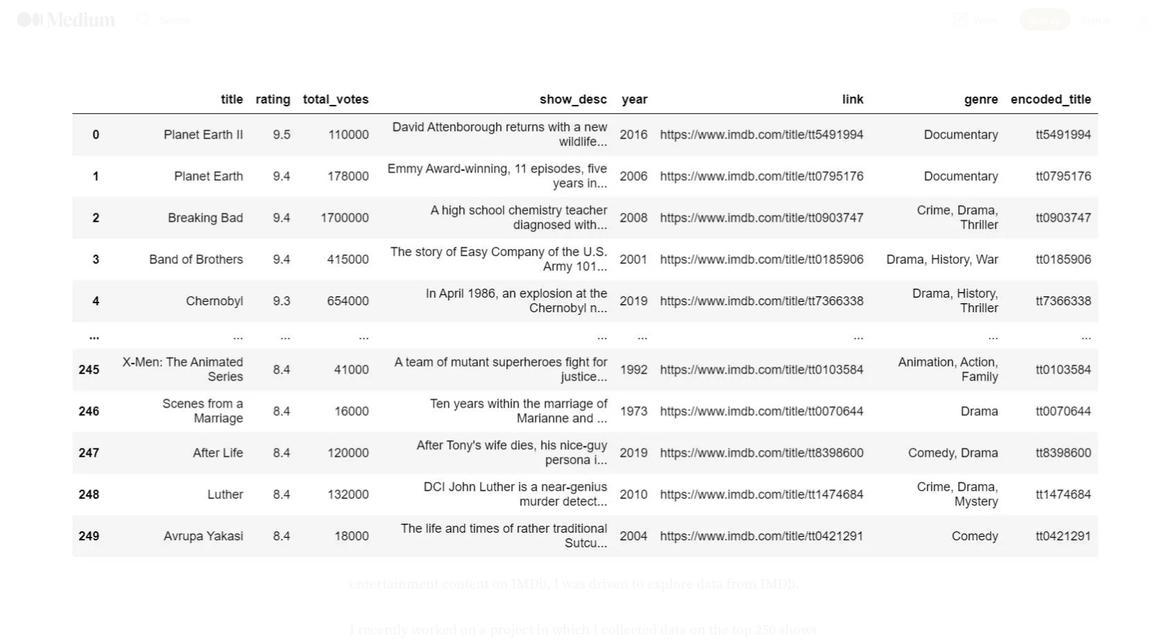 Task type: vqa. For each thing, say whether or not it's contained in the screenshot.
about
yes



Task type: describe. For each thing, give the bounding box(es) containing it.
story
[[424, 68, 446, 81]]

video
[[395, 375, 428, 392]]

0 horizontal spatial top
[[639, 171, 662, 191]]

imdb inside how to collect data from imdb & explore it
[[673, 92, 743, 129]]

how
[[349, 92, 409, 129]]

1 vertical spatial people
[[779, 420, 821, 437]]

imdb (internet movie database) is the biggest entertainment database in the world. it has data on different entertainment content such as movies, tv shows, video games, home videos et al. whenever, people feel the need to provide their opinion about a movie's or tv show's performance, they go on imdb to rate movies and tv shows. hence, it has become a forum for people to know about how their favorite movie or tv show performs.
[[349, 330, 821, 459]]

gather
[[512, 171, 557, 191]]

database inside imdb (internet movie database) is the biggest entertainment database in the world. it has data on different entertainment content such as movies, tv shows, video games, home videos et al. whenever, people feel the need to provide their opinion about a movie's or tv show's performance, they go on imdb to rate movies and tv shows. hence, it has become a forum for people to know about how their favorite movie or tv show performs.
[[728, 330, 782, 348]]

it
[[392, 353, 402, 370]]

performance,
[[663, 397, 747, 415]]

mubarak ganiyu · follow published in geek culture · 6 min read · feb 19, 2022
[[402, 210, 641, 240]]

to right the "sought"
[[663, 510, 675, 527]]

sign in link
[[1082, 13, 1111, 26]]

shows,
[[349, 375, 392, 392]]

to right soup
[[495, 171, 508, 191]]

mubarak ganiyu image
[[351, 209, 381, 239]]

collect inside how to collect data from imdb & explore it
[[446, 92, 534, 129]]

know
[[365, 442, 399, 459]]

recognized
[[513, 487, 581, 505]]

opinion
[[433, 397, 481, 415]]

as inside due to imdb being widely recognized as a great database for different entertainment content, data scientists have sought to collect data from imdb in order to analyze how different movies or tv shows perform. after seeing the opportunity to extract information from the rich database of entertainment content on imdb, i was driven to explore data from imdb.
[[584, 487, 597, 505]]

movies inside due to imdb being widely recognized as a great database for different entertainment content, data scientists have sought to collect data from imdb in order to analyze how different movies or tv shows perform. after seeing the opportunity to extract information from the rich database of entertainment content on imdb, i was driven to explore data from imdb.
[[555, 532, 599, 549]]

from inside how to collect data from imdb & explore it
[[605, 92, 667, 129]]

content,
[[442, 510, 493, 527]]

is
[[552, 330, 562, 348]]

widely
[[469, 487, 510, 505]]

hence,
[[570, 420, 614, 437]]

shows.
[[525, 420, 567, 437]]

order for analyze
[[365, 532, 399, 549]]

entertainment down opportunity on the bottom left
[[349, 577, 439, 594]]

explore inside i recently worked on a project in which i collected data on the top 250 shows on imdb as well as their episodes in order to explore how these show
[[626, 645, 673, 645]]

different inside imdb (internet movie database) is the biggest entertainment database in the world. it has data on different entertainment content such as movies, tv shows, video games, home videos et al. whenever, people feel the need to provide their opinion about a movie's or tv show's performance, they go on imdb to rate movies and tv shows. hence, it has become a forum for people to know about how their favorite movie or tv show performs.
[[478, 353, 532, 370]]

feb
[[587, 228, 603, 240]]

mubarak
[[402, 210, 447, 224]]

published
[[402, 228, 446, 240]]

how inside imdb (internet movie database) is the biggest entertainment database in the world. it has data on different entertainment content such as movies, tv shows, video games, home videos et al. whenever, people feel the need to provide their opinion about a movie's or tv show's performance, they go on imdb to rate movies and tv shows. hence, it has become a forum for people to know about how their favorite movie or tv show performs.
[[440, 442, 467, 459]]

the inside i recently worked on a project in which i collected data on the top 250 shows on imdb as well as their episodes in order to explore how these show
[[709, 622, 729, 640]]

follow
[[497, 210, 529, 224]]

sought
[[619, 510, 660, 527]]

homepage image
[[17, 12, 116, 27]]

games,
[[432, 375, 475, 392]]

to down analyze on the bottom of page
[[450, 554, 462, 572]]

it inside how to collect data from imdb & explore it
[[454, 128, 471, 166]]

19,
[[605, 228, 617, 240]]

project
[[490, 622, 533, 640]]

entertainment up the al.
[[536, 353, 625, 370]]

provide
[[349, 397, 397, 415]]

to up opportunity on the bottom left
[[402, 532, 415, 549]]

to inside i recently worked on a project in which i collected data on the top 250 shows on imdb as well as their episodes in order to explore how these show
[[611, 645, 623, 645]]

perform.
[[680, 532, 736, 549]]

culture
[[483, 228, 515, 240]]

follow link
[[497, 210, 529, 224]]

1 vertical spatial different
[[724, 487, 778, 505]]

member-only story button
[[349, 68, 446, 81]]

sign in
[[1082, 13, 1111, 26]]

add to list bookmark button image
[[727, 273, 745, 291]]

mubarak ganiyu link
[[402, 210, 484, 224]]

world.
[[349, 353, 389, 370]]

after
[[739, 532, 771, 549]]

geek culture link
[[458, 227, 515, 241]]

i inside due to imdb being widely recognized as a great database for different entertainment content, data scientists have sought to collect data from imdb in order to analyze how different movies or tv shows perform. after seeing the opportunity to extract information from the rich database of entertainment content on imdb, i was driven to explore data from imdb.
[[554, 577, 559, 594]]

how to collect data from imdb & explore it
[[349, 92, 770, 166]]

member-only story
[[363, 68, 446, 81]]

1 vertical spatial or
[[595, 442, 609, 459]]

biggest
[[588, 330, 632, 348]]

scientists
[[526, 510, 583, 527]]

sign up
[[1029, 13, 1062, 26]]

such
[[678, 353, 707, 370]]

6
[[528, 228, 534, 240]]

for inside due to imdb being widely recognized as a great database for different entertainment content, data scientists have sought to collect data from imdb in order to analyze how different movies or tv shows perform. after seeing the opportunity to extract information from the rich database of entertainment content on imdb, i was driven to explore data from imdb.
[[703, 487, 721, 505]]

order for explore
[[574, 645, 608, 645]]

0 horizontal spatial i
[[349, 622, 355, 640]]

extract
[[465, 554, 508, 572]]

using beautiful soup to gather data on the top 250 tv shows on imdb
[[349, 171, 822, 191]]

write link
[[952, 11, 998, 28]]

0 vertical spatial about
[[484, 397, 519, 415]]

whenever,
[[592, 375, 659, 392]]

driven
[[589, 577, 629, 594]]

a inside i recently worked on a project in which i collected data on the top 250 shows on imdb as well as their episodes in order to explore how these show
[[480, 622, 487, 640]]

feel
[[707, 375, 730, 392]]

of
[[731, 554, 744, 572]]

0 horizontal spatial has
[[405, 353, 426, 370]]

write
[[974, 13, 998, 26]]

8 button
[[374, 276, 380, 287]]

to left know at the bottom of the page
[[349, 442, 362, 459]]

have
[[586, 510, 615, 527]]

analyze
[[418, 532, 465, 549]]

data inside how to collect data from imdb & explore it
[[540, 92, 599, 129]]

shows inside i recently worked on a project in which i collected data on the top 250 shows on imdb as well as their episodes in order to explore how these show
[[779, 622, 817, 640]]

a down videos
[[523, 397, 530, 415]]

home
[[478, 375, 514, 392]]

opportunity
[[372, 554, 446, 572]]

these
[[706, 645, 739, 645]]

to inside how to collect data from imdb & explore it
[[414, 92, 441, 129]]

information
[[511, 554, 586, 572]]

2 horizontal spatial ·
[[579, 228, 582, 240]]

or inside due to imdb being widely recognized as a great database for different entertainment content, data scientists have sought to collect data from imdb in order to analyze how different movies or tv shows perform. after seeing the opportunity to extract information from the rich database of entertainment content on imdb, i was driven to explore data from imdb.
[[602, 532, 616, 549]]

explore inside how to collect data from imdb & explore it
[[349, 128, 448, 166]]

&
[[749, 92, 770, 129]]

become
[[653, 420, 702, 437]]

favorite
[[503, 442, 551, 459]]

0 horizontal spatial 250
[[666, 171, 692, 191]]

in down which in the bottom of the page
[[558, 645, 571, 645]]

recently
[[358, 622, 408, 640]]



Task type: locate. For each thing, give the bounding box(es) containing it.
0 vertical spatial top
[[639, 171, 662, 191]]

in right up
[[1103, 13, 1111, 26]]

tv inside due to imdb being widely recognized as a great database for different entertainment content, data scientists have sought to collect data from imdb in order to analyze how different movies or tv shows perform. after seeing the opportunity to extract information from the rich database of entertainment content on imdb, i was driven to explore data from imdb.
[[619, 532, 636, 549]]

as right well
[[452, 645, 465, 645]]

0 horizontal spatial about
[[402, 442, 437, 459]]

2 vertical spatial their
[[468, 645, 498, 645]]

0 vertical spatial or
[[582, 397, 596, 415]]

0 horizontal spatial ·
[[489, 211, 491, 224]]

shows inside due to imdb being widely recognized as a great database for different entertainment content, data scientists have sought to collect data from imdb in order to analyze how different movies or tv shows perform. after seeing the opportunity to extract information from the rich database of entertainment content on imdb, i was driven to explore data from imdb.
[[639, 532, 677, 549]]

i recently worked on a project in which i collected data on the top 250 shows on imdb as well as their episodes in order to explore how these show
[[349, 622, 821, 645]]

1 horizontal spatial about
[[484, 397, 519, 415]]

in inside imdb (internet movie database) is the biggest entertainment database in the world. it has data on different entertainment content such as movies, tv shows, video games, home videos et al. whenever, people feel the need to provide their opinion about a movie's or tv show's performance, they go on imdb to rate movies and tv shows. hence, it has become a forum for people to know about how their favorite movie or tv show performs.
[[785, 330, 798, 348]]

in left geek
[[448, 228, 456, 240]]

for down they
[[758, 420, 776, 437]]

1 horizontal spatial 250
[[755, 622, 776, 640]]

0 vertical spatial it
[[454, 128, 471, 166]]

collected
[[601, 622, 657, 640]]

a inside due to imdb being widely recognized as a great database for different entertainment content, data scientists have sought to collect data from imdb in order to analyze how different movies or tv shows perform. after seeing the opportunity to extract information from the rich database of entertainment content on imdb, i was driven to explore data from imdb.
[[600, 487, 607, 505]]

has down show's
[[629, 420, 650, 437]]

forum
[[716, 420, 754, 437]]

1 vertical spatial collect
[[678, 510, 719, 527]]

movies down scientists
[[555, 532, 599, 549]]

how left the these
[[676, 645, 703, 645]]

rate
[[403, 420, 428, 437]]

ganiyu
[[449, 210, 484, 224]]

0 vertical spatial order
[[365, 532, 399, 549]]

1 vertical spatial has
[[629, 420, 650, 437]]

entertainment down due
[[349, 510, 439, 527]]

movies inside imdb (internet movie database) is the biggest entertainment database in the world. it has data on different entertainment content such as movies, tv shows, video games, home videos et al. whenever, people feel the need to provide their opinion about a movie's or tv show's performance, they go on imdb to rate movies and tv shows. hence, it has become a forum for people to know about how their favorite movie or tv show performs.
[[431, 420, 475, 437]]

using
[[349, 171, 389, 191]]

geek
[[458, 228, 481, 240]]

0 horizontal spatial how
[[440, 442, 467, 459]]

0 horizontal spatial shows
[[639, 532, 677, 549]]

1 vertical spatial it
[[617, 420, 625, 437]]

to up go on the right bottom of the page
[[790, 375, 802, 392]]

imdb
[[673, 92, 743, 129], [786, 171, 822, 191], [349, 330, 385, 348], [349, 420, 385, 437], [393, 487, 428, 505], [785, 510, 821, 527], [369, 645, 404, 645]]

order inside i recently worked on a project in which i collected data on the top 250 shows on imdb as well as their episodes in order to explore how these show
[[574, 645, 608, 645]]

0 horizontal spatial it
[[454, 128, 471, 166]]

on
[[593, 171, 611, 191], [765, 171, 782, 191], [459, 353, 475, 370], [798, 397, 814, 415], [492, 577, 508, 594], [460, 622, 476, 640], [690, 622, 706, 640], [349, 645, 365, 645]]

to right due
[[377, 487, 390, 505]]

0 vertical spatial 250
[[666, 171, 692, 191]]

great
[[611, 487, 642, 505]]

people down such
[[662, 375, 704, 392]]

as up have
[[584, 487, 597, 505]]

on inside due to imdb being widely recognized as a great database for different entertainment content, data scientists have sought to collect data from imdb in order to analyze how different movies or tv shows perform. after seeing the opportunity to extract information from the rich database of entertainment content on imdb, i was driven to explore data from imdb.
[[492, 577, 508, 594]]

how up extract
[[468, 532, 494, 549]]

up
[[1050, 13, 1062, 26]]

i left was
[[554, 577, 559, 594]]

data inside i recently worked on a project in which i collected data on the top 250 shows on imdb as well as their episodes in order to explore how these show
[[660, 622, 687, 640]]

1 vertical spatial about
[[402, 442, 437, 459]]

1 horizontal spatial content
[[628, 353, 675, 370]]

it
[[454, 128, 471, 166], [617, 420, 625, 437]]

0 horizontal spatial for
[[703, 487, 721, 505]]

for inside imdb (internet movie database) is the biggest entertainment database in the world. it has data on different entertainment content such as movies, tv shows, video games, home videos et al. whenever, people feel the need to provide their opinion about a movie's or tv show's performance, they go on imdb to rate movies and tv shows. hence, it has become a forum for people to know about how their favorite movie or tv show performs.
[[758, 420, 776, 437]]

1 vertical spatial content
[[442, 577, 489, 594]]

1 horizontal spatial i
[[554, 577, 559, 594]]

1 vertical spatial database
[[645, 487, 700, 505]]

1 horizontal spatial it
[[617, 420, 625, 437]]

order inside due to imdb being widely recognized as a great database for different entertainment content, data scientists have sought to collect data from imdb in order to analyze how different movies or tv shows perform. after seeing the opportunity to extract information from the rich database of entertainment content on imdb, i was driven to explore data from imdb.
[[365, 532, 399, 549]]

1 vertical spatial their
[[470, 442, 500, 459]]

movies
[[431, 420, 475, 437], [555, 532, 599, 549]]

0 horizontal spatial sign
[[1029, 13, 1048, 26]]

explore
[[349, 128, 448, 166], [647, 577, 694, 594], [626, 645, 673, 645]]

0 vertical spatial collect
[[446, 92, 534, 129]]

a left project
[[480, 622, 487, 640]]

1 vertical spatial order
[[574, 645, 608, 645]]

0 vertical spatial shows
[[719, 171, 762, 191]]

as
[[711, 353, 724, 370], [584, 487, 597, 505], [407, 645, 420, 645], [452, 645, 465, 645]]

worked
[[411, 622, 457, 640]]

as up the feel on the bottom right of page
[[711, 353, 724, 370]]

content up whenever,
[[628, 353, 675, 370]]

it down show's
[[617, 420, 625, 437]]

movies,
[[727, 353, 775, 370]]

sign for sign up
[[1029, 13, 1048, 26]]

to right driven
[[632, 577, 644, 594]]

as inside imdb (internet movie database) is the biggest entertainment database in the world. it has data on different entertainment content such as movies, tv shows, video games, home videos et al. whenever, people feel the need to provide their opinion about a movie's or tv show's performance, they go on imdb to rate movies and tv shows. hence, it has become a forum for people to know about how their favorite movie or tv show performs.
[[711, 353, 724, 370]]

seeing
[[774, 532, 814, 549]]

0 horizontal spatial movies
[[431, 420, 475, 437]]

to down collected
[[611, 645, 623, 645]]

i
[[554, 577, 559, 594], [349, 622, 355, 640], [593, 622, 598, 640]]

0 vertical spatial has
[[405, 353, 426, 370]]

content down extract
[[442, 577, 489, 594]]

in down due
[[349, 532, 362, 549]]

1 horizontal spatial how
[[468, 532, 494, 549]]

it up soup
[[454, 128, 471, 166]]

2 sign from the left
[[1082, 13, 1101, 26]]

2 vertical spatial how
[[676, 645, 703, 645]]

member-
[[363, 68, 404, 81]]

1 vertical spatial explore
[[647, 577, 694, 594]]

only
[[404, 68, 422, 81]]

how for on
[[676, 645, 703, 645]]

1 horizontal spatial sign
[[1082, 13, 1101, 26]]

1 horizontal spatial has
[[629, 420, 650, 437]]

1 vertical spatial shows
[[639, 532, 677, 549]]

i left recently
[[349, 622, 355, 640]]

performs.
[[668, 442, 729, 459]]

1 vertical spatial top
[[732, 622, 752, 640]]

2 horizontal spatial i
[[593, 622, 598, 640]]

explore down 'rich' at the right bottom of the page
[[647, 577, 694, 594]]

listen image
[[763, 274, 780, 290]]

or
[[582, 397, 596, 415], [595, 442, 609, 459], [602, 532, 616, 549]]

and
[[478, 420, 501, 437]]

due to imdb being widely recognized as a great database for different entertainment content, data scientists have sought to collect data from imdb in order to analyze how different movies or tv shows perform. after seeing the opportunity to extract information from the rich database of entertainment content on imdb, i was driven to explore data from imdb.
[[349, 487, 821, 594]]

0 horizontal spatial content
[[442, 577, 489, 594]]

different up after
[[724, 487, 778, 505]]

1 vertical spatial movies
[[555, 532, 599, 549]]

a down performance,
[[705, 420, 712, 437]]

imdb,
[[511, 577, 551, 594]]

0 horizontal spatial people
[[662, 375, 704, 392]]

or down have
[[602, 532, 616, 549]]

0 vertical spatial database
[[728, 330, 782, 348]]

sign up button
[[1020, 8, 1071, 31]]

explore down collected
[[626, 645, 673, 645]]

tv
[[696, 171, 715, 191], [778, 353, 795, 370], [599, 397, 616, 415], [504, 420, 522, 437], [612, 442, 629, 459], [619, 532, 636, 549]]

in up episodes
[[537, 622, 549, 640]]

· left 6
[[520, 228, 523, 240]]

which
[[552, 622, 590, 640]]

top up 2022
[[639, 171, 662, 191]]

database)
[[488, 330, 549, 348]]

al.
[[574, 375, 590, 392]]

their down 'and'
[[470, 442, 500, 459]]

i right which in the bottom of the page
[[593, 622, 598, 640]]

or down hence,
[[595, 442, 609, 459]]

a
[[523, 397, 530, 415], [705, 420, 712, 437], [600, 487, 607, 505], [480, 622, 487, 640]]

dialog
[[0, 0, 1172, 645]]

min
[[536, 228, 552, 240]]

1 horizontal spatial shows
[[719, 171, 762, 191]]

how inside due to imdb being widely recognized as a great database for different entertainment content, data scientists have sought to collect data from imdb in order to analyze how different movies or tv shows perform. after seeing the opportunity to extract information from the rich database of entertainment content on imdb, i was driven to explore data from imdb.
[[468, 532, 494, 549]]

to
[[414, 92, 441, 129], [495, 171, 508, 191], [790, 375, 802, 392], [388, 420, 400, 437], [349, 442, 362, 459], [377, 487, 390, 505], [663, 510, 675, 527], [402, 532, 415, 549], [450, 554, 462, 572], [632, 577, 644, 594], [611, 645, 623, 645]]

about down 'rate' at bottom left
[[402, 442, 437, 459]]

due
[[349, 487, 374, 505]]

well
[[423, 645, 449, 645]]

order down which in the bottom of the page
[[574, 645, 608, 645]]

1 vertical spatial for
[[703, 487, 721, 505]]

0 horizontal spatial order
[[365, 532, 399, 549]]

movie's
[[533, 397, 579, 415]]

people
[[662, 375, 704, 392], [779, 420, 821, 437]]

1 horizontal spatial people
[[779, 420, 821, 437]]

2 vertical spatial shows
[[779, 622, 817, 640]]

0 vertical spatial content
[[628, 353, 675, 370]]

data inside imdb (internet movie database) is the biggest entertainment database in the world. it has data on different entertainment content such as movies, tv shows, video games, home videos et al. whenever, people feel the need to provide their opinion about a movie's or tv show's performance, they go on imdb to rate movies and tv shows. hence, it has become a forum for people to know about how their favorite movie or tv show performs.
[[430, 353, 456, 370]]

was
[[562, 577, 586, 594]]

imdb inside i recently worked on a project in which i collected data on the top 250 shows on imdb as well as their episodes in order to explore how these show
[[369, 645, 404, 645]]

in up need
[[785, 330, 798, 348]]

1 horizontal spatial movies
[[555, 532, 599, 549]]

to left 'rate' at bottom left
[[388, 420, 400, 437]]

1 horizontal spatial collect
[[678, 510, 719, 527]]

responses image
[[407, 274, 423, 290]]

for up perform. at the bottom right of page
[[703, 487, 721, 505]]

0 vertical spatial people
[[662, 375, 704, 392]]

database up the "sought"
[[645, 487, 700, 505]]

database up movies,
[[728, 330, 782, 348]]

how down the opinion
[[440, 442, 467, 459]]

has right "it"
[[405, 353, 426, 370]]

0 vertical spatial their
[[400, 397, 430, 415]]

about down home
[[484, 397, 519, 415]]

show
[[632, 442, 664, 459]]

show's
[[619, 397, 659, 415]]

sign
[[1029, 13, 1048, 26], [1082, 13, 1101, 26]]

for
[[758, 420, 776, 437], [703, 487, 721, 505]]

their inside i recently worked on a project in which i collected data on the top 250 shows on imdb as well as their episodes in order to explore how these show
[[468, 645, 498, 645]]

how inside i recently worked on a project in which i collected data on the top 250 shows on imdb as well as their episodes in order to explore how these show
[[676, 645, 703, 645]]

collect
[[446, 92, 534, 129], [678, 510, 719, 527]]

or up hence,
[[582, 397, 596, 415]]

database down perform. at the bottom right of page
[[674, 554, 728, 572]]

explore inside due to imdb being widely recognized as a great database for different entertainment content, data scientists have sought to collect data from imdb in order to analyze how different movies or tv shows perform. after seeing the opportunity to extract information from the rich database of entertainment content on imdb, i was driven to explore data from imdb.
[[647, 577, 694, 594]]

250 inside i recently worked on a project in which i collected data on the top 250 shows on imdb as well as their episodes in order to explore how these show
[[755, 622, 776, 640]]

0 vertical spatial different
[[478, 353, 532, 370]]

0 vertical spatial movies
[[431, 420, 475, 437]]

8
[[374, 276, 380, 287]]

0 vertical spatial for
[[758, 420, 776, 437]]

videos
[[517, 375, 556, 392]]

1 horizontal spatial ·
[[520, 228, 523, 240]]

2 vertical spatial database
[[674, 554, 728, 572]]

top inside i recently worked on a project in which i collected data on the top 250 shows on imdb as well as their episodes in order to explore how these show
[[732, 622, 752, 640]]

1 vertical spatial 250
[[755, 622, 776, 640]]

1 vertical spatial how
[[468, 532, 494, 549]]

write image
[[952, 11, 969, 28]]

sign right up
[[1082, 13, 1101, 26]]

0 horizontal spatial collect
[[446, 92, 534, 129]]

beautiful
[[392, 171, 453, 191]]

2 vertical spatial different
[[497, 532, 552, 549]]

2022
[[619, 228, 641, 240]]

content
[[628, 353, 675, 370], [442, 577, 489, 594]]

top up the these
[[732, 622, 752, 640]]

in inside mubarak ganiyu · follow published in geek culture · 6 min read · feb 19, 2022
[[448, 228, 456, 240]]

collect inside due to imdb being widely recognized as a great database for different entertainment content, data scientists have sought to collect data from imdb in order to analyze how different movies or tv shows perform. after seeing the opportunity to extract information from the rich database of entertainment content on imdb, i was driven to explore data from imdb.
[[678, 510, 719, 527]]

how for being
[[468, 532, 494, 549]]

1 horizontal spatial top
[[732, 622, 752, 640]]

their up 'rate' at bottom left
[[400, 397, 430, 415]]

sign left up
[[1029, 13, 1048, 26]]

read
[[554, 228, 574, 240]]

movies down the opinion
[[431, 420, 475, 437]]

content inside due to imdb being widely recognized as a great database for different entertainment content, data scientists have sought to collect data from imdb in order to analyze how different movies or tv shows perform. after seeing the opportunity to extract information from the rich database of entertainment content on imdb, i was driven to explore data from imdb.
[[442, 577, 489, 594]]

in
[[1103, 13, 1111, 26], [448, 228, 456, 240], [785, 330, 798, 348], [349, 532, 362, 549], [537, 622, 549, 640], [558, 645, 571, 645]]

2 horizontal spatial how
[[676, 645, 703, 645]]

their down project
[[468, 645, 498, 645]]

people down go on the right bottom of the page
[[779, 420, 821, 437]]

0 vertical spatial explore
[[349, 128, 448, 166]]

2 horizontal spatial shows
[[779, 622, 817, 640]]

imdb.
[[760, 577, 799, 594]]

as left well
[[407, 645, 420, 645]]

a left great
[[600, 487, 607, 505]]

need
[[756, 375, 786, 392]]

0 vertical spatial how
[[440, 442, 467, 459]]

2 vertical spatial explore
[[626, 645, 673, 645]]

(internet
[[388, 330, 443, 348]]

· left the feb
[[579, 228, 582, 240]]

soup
[[456, 171, 491, 191]]

in inside due to imdb being widely recognized as a great database for different entertainment content, data scientists have sought to collect data from imdb in order to analyze how different movies or tv shows perform. after seeing the opportunity to extract information from the rich database of entertainment content on imdb, i was driven to explore data from imdb.
[[349, 532, 362, 549]]

different up home
[[478, 353, 532, 370]]

1 sign from the left
[[1029, 13, 1048, 26]]

top
[[639, 171, 662, 191], [732, 622, 752, 640]]

episodes
[[501, 645, 555, 645]]

entertainment up such
[[635, 330, 725, 348]]

rich
[[646, 554, 671, 572]]

1 horizontal spatial for
[[758, 420, 776, 437]]

go
[[780, 397, 795, 415]]

sign inside button
[[1029, 13, 1048, 26]]

to down story
[[414, 92, 441, 129]]

content inside imdb (internet movie database) is the biggest entertainment database in the world. it has data on different entertainment content such as movies, tv shows, video games, home videos et al. whenever, people feel the need to provide their opinion about a movie's or tv show's performance, they go on imdb to rate movies and tv shows. hence, it has become a forum for people to know about how their favorite movie or tv show performs.
[[628, 353, 675, 370]]

sign for sign in
[[1082, 13, 1101, 26]]

their
[[400, 397, 430, 415], [470, 442, 500, 459], [468, 645, 498, 645]]

1 horizontal spatial order
[[574, 645, 608, 645]]

geek culture image
[[376, 223, 393, 239]]

movie
[[554, 442, 592, 459]]

explore up beautiful
[[349, 128, 448, 166]]

2 vertical spatial or
[[602, 532, 616, 549]]

being
[[431, 487, 466, 505]]

· up geek culture 'link' at the top left of the page
[[489, 211, 491, 224]]

different up information
[[497, 532, 552, 549]]

et
[[560, 375, 571, 392]]

movie
[[447, 330, 485, 348]]

order up opportunity on the bottom left
[[365, 532, 399, 549]]

it inside imdb (internet movie database) is the biggest entertainment database in the world. it has data on different entertainment content such as movies, tv shows, video games, home videos et al. whenever, people feel the need to provide their opinion about a movie's or tv show's performance, they go on imdb to rate movies and tv shows. hence, it has become a forum for people to know about how their favorite movie or tv show performs.
[[617, 420, 625, 437]]



